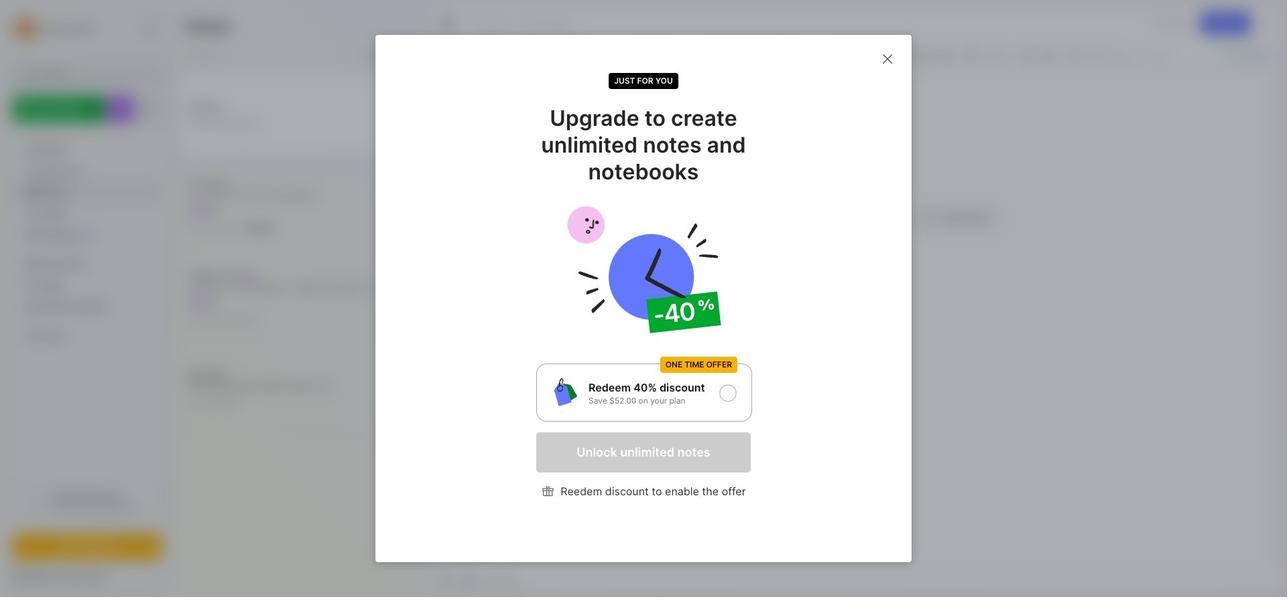 Task type: locate. For each thing, give the bounding box(es) containing it.
tree inside the main element
[[5, 131, 170, 471]]

tree
[[5, 131, 170, 471]]

dialog
[[375, 35, 912, 563]]

add tag image
[[461, 572, 477, 588]]

bulleted list image
[[894, 46, 913, 65]]

None search field
[[37, 66, 149, 82]]

None checkbox
[[536, 364, 752, 422]]

outdent image
[[1041, 46, 1059, 65]]

insert link image
[[962, 46, 981, 65]]

expand note image
[[440, 15, 456, 32]]

Note Editor text field
[[430, 69, 1282, 566]]

numbered list image
[[916, 46, 935, 65]]

highlight image
[[859, 46, 890, 65]]

expand notebooks image
[[17, 261, 25, 269]]

indent image
[[1019, 46, 1038, 65]]

add a reminder image
[[438, 572, 455, 588]]

Search text field
[[37, 68, 149, 81]]



Task type: vqa. For each thing, say whether or not it's contained in the screenshot.
tree
yes



Task type: describe. For each thing, give the bounding box(es) containing it.
alignment image
[[986, 46, 1018, 65]]

superscript image
[[1087, 46, 1106, 65]]

checklist image
[[937, 46, 956, 65]]

expand tags image
[[17, 282, 25, 290]]

clock illustration image
[[536, 202, 751, 339]]

gift icon image
[[541, 485, 555, 499]]

strikethrough image
[[1065, 46, 1084, 65]]

main element
[[0, 0, 174, 598]]

note window element
[[430, 4, 1283, 594]]

none search field inside the main element
[[37, 66, 149, 82]]

subscript image
[[1108, 46, 1127, 65]]



